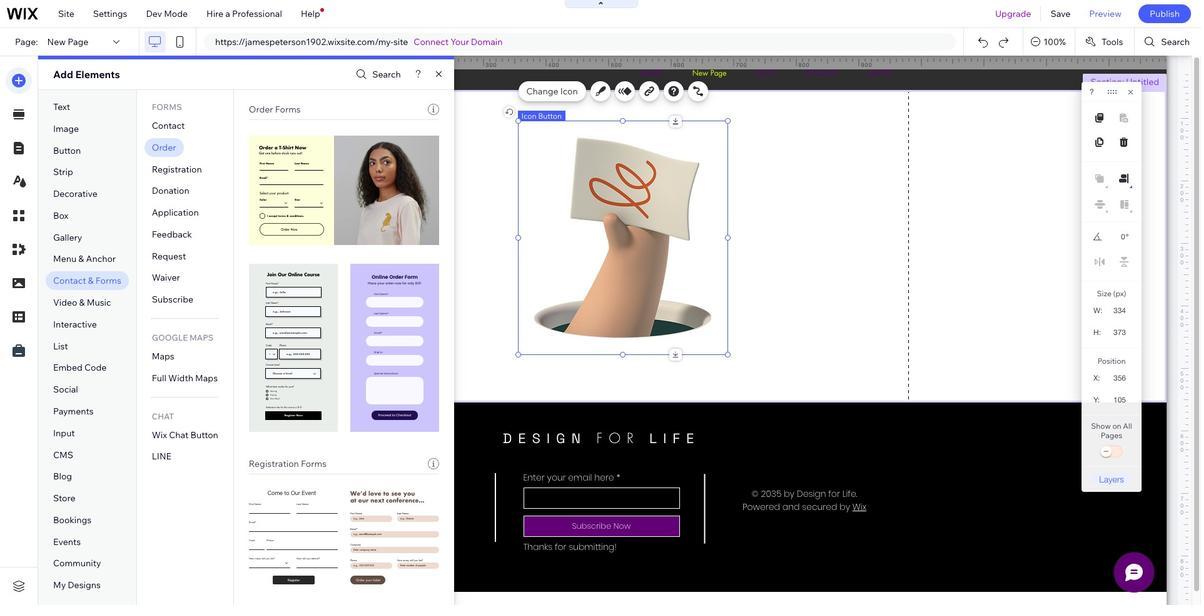 Task type: locate. For each thing, give the bounding box(es) containing it.
0 horizontal spatial icon
[[522, 111, 537, 121]]

300
[[486, 61, 497, 68]]

change icon
[[527, 86, 578, 97]]

& for video
[[79, 297, 85, 309]]

0 horizontal spatial order
[[152, 142, 176, 153]]

chat
[[152, 411, 174, 422], [169, 430, 189, 441]]

publish
[[1150, 8, 1180, 19]]

0 vertical spatial registration
[[152, 164, 202, 175]]

events
[[53, 537, 81, 548]]

interactive
[[53, 319, 97, 330]]

0 vertical spatial maps
[[190, 333, 213, 343]]

& right video
[[79, 297, 85, 309]]

section:
[[1091, 76, 1125, 88]]

image
[[53, 123, 79, 134]]

& for contact
[[88, 275, 94, 287]]

elements
[[75, 68, 120, 81]]

pages
[[1101, 431, 1123, 441]]

0 vertical spatial button
[[538, 111, 562, 121]]

google
[[152, 333, 188, 343]]

2 vertical spatial maps
[[195, 373, 218, 384]]

size (px)
[[1097, 289, 1127, 298]]

embed code
[[53, 363, 107, 374]]

None text field
[[1107, 302, 1131, 319], [1107, 370, 1131, 387], [1107, 302, 1131, 319], [1107, 370, 1131, 387]]

anchor
[[86, 254, 116, 265]]

text
[[53, 101, 70, 113]]

1 vertical spatial search
[[372, 69, 401, 80]]

0 horizontal spatial registration
[[152, 164, 202, 175]]

0 vertical spatial &
[[78, 254, 84, 265]]

2 horizontal spatial button
[[538, 111, 562, 121]]

None text field
[[1109, 229, 1125, 245], [1108, 324, 1131, 341], [1106, 392, 1131, 409], [1109, 229, 1125, 245], [1108, 324, 1131, 341], [1106, 392, 1131, 409]]

?
[[1090, 88, 1094, 96]]

800
[[799, 61, 810, 68]]

professional
[[232, 8, 282, 19]]

0 horizontal spatial contact
[[53, 275, 86, 287]]

contact for contact & forms
[[53, 275, 86, 287]]

1 horizontal spatial order
[[249, 104, 273, 115]]

preview
[[1090, 8, 1122, 19]]

button down change icon
[[538, 111, 562, 121]]

1 vertical spatial registration
[[249, 459, 299, 470]]

feedback
[[152, 229, 192, 240]]

order
[[249, 104, 273, 115], [152, 142, 176, 153]]

registration
[[152, 164, 202, 175], [249, 459, 299, 470]]

1 vertical spatial contact
[[53, 275, 86, 287]]

button down image in the left of the page
[[53, 145, 81, 156]]

1 vertical spatial button
[[53, 145, 81, 156]]

button right the 'wix'
[[191, 430, 218, 441]]

designs
[[68, 580, 101, 591]]

maps right width
[[195, 373, 218, 384]]

500
[[611, 61, 622, 68]]

search down 'publish'
[[1162, 36, 1190, 48]]

order forms
[[249, 104, 301, 115]]

on
[[1113, 422, 1122, 431]]

0 horizontal spatial button
[[53, 145, 81, 156]]

tools button
[[1076, 28, 1135, 56]]

change
[[527, 86, 559, 97]]

search down site
[[372, 69, 401, 80]]

100% button
[[1024, 28, 1075, 56]]

w:
[[1094, 307, 1103, 315]]

& down "menu & anchor"
[[88, 275, 94, 287]]

icon down change
[[522, 111, 537, 121]]

0 vertical spatial order
[[249, 104, 273, 115]]

order for order
[[152, 142, 176, 153]]

1 vertical spatial order
[[152, 142, 176, 153]]

icon
[[560, 86, 578, 97], [522, 111, 537, 121]]

1 vertical spatial &
[[88, 275, 94, 287]]

1 horizontal spatial contact
[[152, 120, 185, 131]]

&
[[78, 254, 84, 265], [88, 275, 94, 287], [79, 297, 85, 309]]

chat up the 'wix'
[[152, 411, 174, 422]]

100%
[[1044, 36, 1066, 48]]

embed
[[53, 363, 82, 374]]

line
[[152, 451, 171, 463]]

registration forms
[[249, 459, 327, 470]]

contact for contact
[[152, 120, 185, 131]]

bookings
[[53, 515, 92, 526]]

0 horizontal spatial search button
[[353, 65, 401, 84]]

request
[[152, 251, 186, 262]]

registration for registration
[[152, 164, 202, 175]]

full width maps
[[152, 373, 218, 384]]

chat right the 'wix'
[[169, 430, 189, 441]]

2 vertical spatial &
[[79, 297, 85, 309]]

400
[[548, 61, 560, 68]]

maps right google
[[190, 333, 213, 343]]

order for order forms
[[249, 104, 273, 115]]

upgrade
[[996, 8, 1032, 19]]

search button
[[1135, 28, 1201, 56], [353, 65, 401, 84]]

700
[[736, 61, 747, 68]]

search button down 'publish'
[[1135, 28, 1201, 56]]

blog
[[53, 471, 72, 483]]

0 vertical spatial contact
[[152, 120, 185, 131]]

mode
[[164, 8, 188, 19]]

0 vertical spatial icon
[[560, 86, 578, 97]]

0 vertical spatial search
[[1162, 36, 1190, 48]]

site
[[394, 36, 408, 48]]

tools
[[1102, 36, 1123, 48]]

donation
[[152, 185, 189, 197]]

hire a professional
[[207, 8, 282, 19]]

& right menu
[[78, 254, 84, 265]]

1 horizontal spatial icon
[[560, 86, 578, 97]]

maps down google
[[152, 351, 174, 362]]

forms
[[152, 102, 182, 112], [275, 104, 301, 115], [96, 275, 121, 287], [301, 459, 327, 470]]

1 horizontal spatial registration
[[249, 459, 299, 470]]

search
[[1162, 36, 1190, 48], [372, 69, 401, 80]]

icon right change
[[560, 86, 578, 97]]

cms
[[53, 450, 73, 461]]

code
[[84, 363, 107, 374]]

1 horizontal spatial button
[[191, 430, 218, 441]]

0 vertical spatial chat
[[152, 411, 174, 422]]

new
[[47, 36, 66, 48]]

switch
[[1099, 444, 1124, 461]]

search button down https://jamespeterson1902.wixsite.com/my-site connect your domain
[[353, 65, 401, 84]]

0 horizontal spatial search
[[372, 69, 401, 80]]

save button
[[1042, 0, 1080, 28]]

1 vertical spatial icon
[[522, 111, 537, 121]]

width
[[168, 373, 193, 384]]

1 horizontal spatial search button
[[1135, 28, 1201, 56]]

list
[[53, 341, 68, 352]]

box
[[53, 210, 68, 221]]

google maps
[[152, 333, 213, 343]]



Task type: describe. For each thing, give the bounding box(es) containing it.
wix
[[152, 430, 167, 441]]

domain
[[471, 36, 503, 48]]

preview button
[[1080, 0, 1131, 28]]

store
[[53, 493, 75, 504]]

https://jamespeterson1902.wixsite.com/my-
[[215, 36, 394, 48]]

menu
[[53, 254, 76, 265]]

strip
[[53, 167, 73, 178]]

2 vertical spatial button
[[191, 430, 218, 441]]

°
[[1126, 233, 1129, 242]]

save
[[1051, 8, 1071, 19]]

application
[[152, 207, 199, 218]]

registration for registration forms
[[249, 459, 299, 470]]

my
[[53, 580, 66, 591]]

600
[[674, 61, 685, 68]]

wix chat button
[[152, 430, 218, 441]]

dev mode
[[146, 8, 188, 19]]

layers
[[1100, 474, 1124, 485]]

900
[[861, 61, 873, 68]]

section: untitled
[[1091, 76, 1160, 88]]

waiver
[[152, 272, 180, 284]]

input
[[53, 428, 75, 439]]

payments
[[53, 406, 94, 417]]

untitled
[[1126, 76, 1160, 88]]

icon button
[[522, 111, 562, 121]]

h:
[[1094, 329, 1101, 337]]

1 horizontal spatial search
[[1162, 36, 1190, 48]]

layers button
[[1092, 473, 1132, 486]]

1 vertical spatial maps
[[152, 351, 174, 362]]

help
[[301, 8, 320, 19]]

contact & forms
[[53, 275, 121, 287]]

add elements
[[53, 68, 120, 81]]

social
[[53, 384, 78, 396]]

dev
[[146, 8, 162, 19]]

x:
[[1094, 374, 1101, 383]]

video & music
[[53, 297, 111, 309]]

y:
[[1094, 396, 1100, 405]]

1 vertical spatial chat
[[169, 430, 189, 441]]

show
[[1091, 422, 1111, 431]]

1 vertical spatial search button
[[353, 65, 401, 84]]

page
[[68, 36, 88, 48]]

new page
[[47, 36, 88, 48]]

gallery
[[53, 232, 82, 243]]

site
[[58, 8, 74, 19]]

size
[[1097, 289, 1112, 298]]

publish button
[[1139, 4, 1191, 23]]

full
[[152, 373, 166, 384]]

a
[[225, 8, 230, 19]]

your
[[451, 36, 469, 48]]

add
[[53, 68, 73, 81]]

my designs
[[53, 580, 101, 591]]

music
[[87, 297, 111, 309]]

decorative
[[53, 188, 98, 200]]

connect
[[414, 36, 449, 48]]

subscribe
[[152, 294, 193, 306]]

hire
[[207, 8, 223, 19]]

0 vertical spatial search button
[[1135, 28, 1201, 56]]

? button
[[1090, 88, 1094, 96]]

& for menu
[[78, 254, 84, 265]]

show on all pages
[[1091, 422, 1132, 441]]

settings
[[93, 8, 127, 19]]

(px)
[[1114, 289, 1127, 298]]

position
[[1098, 357, 1126, 366]]

https://jamespeterson1902.wixsite.com/my-site connect your domain
[[215, 36, 503, 48]]

menu & anchor
[[53, 254, 116, 265]]

video
[[53, 297, 77, 309]]



